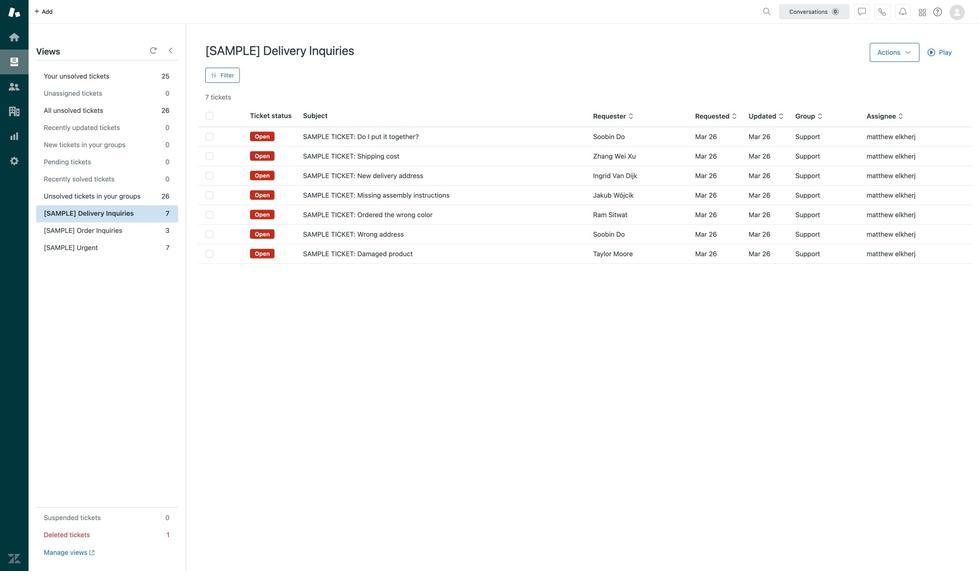 Task type: describe. For each thing, give the bounding box(es) containing it.
4 row from the top
[[198, 186, 972, 205]]

refresh views pane image
[[150, 47, 157, 54]]

reporting image
[[8, 130, 20, 142]]

customers image
[[8, 81, 20, 93]]

zendesk image
[[8, 553, 20, 565]]

organizations image
[[8, 105, 20, 118]]

notifications image
[[899, 8, 907, 15]]

3 row from the top
[[198, 166, 972, 186]]

admin image
[[8, 155, 20, 167]]

6 row from the top
[[198, 225, 972, 244]]

opens in a new tab image
[[87, 550, 95, 556]]

views image
[[8, 56, 20, 68]]

get help image
[[934, 8, 942, 16]]

5 row from the top
[[198, 205, 972, 225]]

7 row from the top
[[198, 244, 972, 264]]

hide panel views image
[[167, 47, 174, 54]]



Task type: vqa. For each thing, say whether or not it's contained in the screenshot.
Main element
yes



Task type: locate. For each thing, give the bounding box(es) containing it.
2 row from the top
[[198, 146, 972, 166]]

1 row from the top
[[198, 127, 972, 146]]

get started image
[[8, 31, 20, 43]]

row
[[198, 127, 972, 146], [198, 146, 972, 166], [198, 166, 972, 186], [198, 186, 972, 205], [198, 205, 972, 225], [198, 225, 972, 244], [198, 244, 972, 264]]

zendesk products image
[[919, 9, 926, 16]]

button displays agent's chat status as invisible. image
[[858, 8, 866, 15]]

zendesk support image
[[8, 6, 20, 19]]

main element
[[0, 0, 29, 571]]



